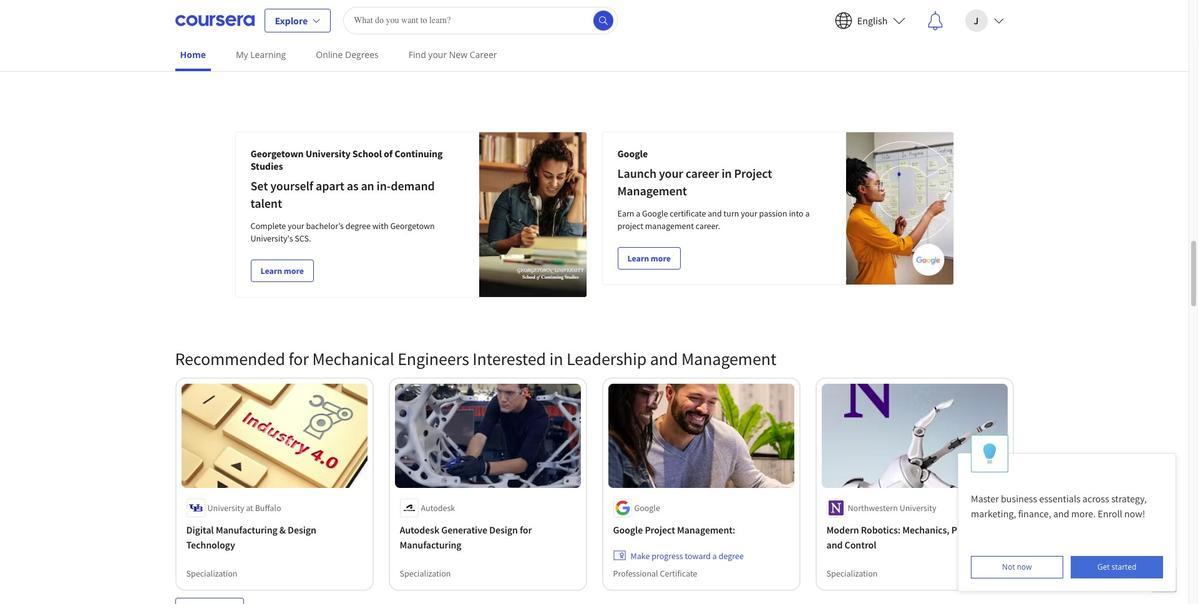 Task type: locate. For each thing, give the bounding box(es) containing it.
degree
[[346, 220, 371, 232], [719, 550, 744, 562]]

recommended
[[175, 348, 285, 370]]

design right the generative
[[490, 524, 518, 536]]

course
[[400, 10, 425, 21], [614, 10, 639, 21], [827, 10, 853, 21]]

0 vertical spatial more
[[214, 46, 234, 57]]

1 horizontal spatial course
[[614, 10, 639, 21]]

2 horizontal spatial university
[[900, 502, 937, 514]]

manufacturing down the university at buffalo
[[216, 524, 278, 536]]

more down scs.
[[284, 265, 304, 276]]

for left mechanical at the left of the page
[[289, 348, 309, 370]]

career
[[686, 165, 720, 181]]

for inside autodesk generative design for manufacturing
[[520, 524, 532, 536]]

strategy,
[[1112, 493, 1148, 505]]

1 horizontal spatial for
[[520, 524, 532, 536]]

learn down 'project'
[[628, 253, 650, 264]]

a right the into
[[806, 208, 810, 219]]

master business essentials across strategy, marketing, finance, and more. enroll now!
[[972, 493, 1150, 520]]

show 8 more button
[[175, 40, 244, 63]]

0 vertical spatial management
[[618, 183, 687, 198]]

0 horizontal spatial for
[[289, 348, 309, 370]]

more for set yourself apart as an in-demand talent
[[284, 265, 304, 276]]

2 design from the left
[[490, 524, 518, 536]]

university
[[306, 147, 351, 160], [208, 502, 244, 514], [900, 502, 937, 514]]

None search field
[[344, 7, 618, 34]]

launch
[[618, 165, 657, 181]]

autodesk left the generative
[[400, 524, 440, 536]]

my learning
[[236, 49, 286, 61]]

and
[[708, 208, 722, 219], [651, 348, 678, 370], [1054, 508, 1070, 520], [827, 539, 843, 551]]

learn more for set yourself apart as an in-demand talent
[[261, 265, 304, 276]]

2 horizontal spatial course
[[827, 10, 853, 21]]

google up management
[[643, 208, 668, 219]]

an
[[361, 178, 375, 193]]

in-
[[377, 178, 391, 193]]

design
[[288, 524, 317, 536], [490, 524, 518, 536]]

specialization for digital manufacturing & design technology
[[186, 568, 238, 579]]

2 horizontal spatial more
[[651, 253, 671, 264]]

mechanics,
[[903, 524, 950, 536]]

your up scs.
[[288, 220, 305, 232]]

autodesk for autodesk generative design for manufacturing
[[400, 524, 440, 536]]

and down the modern
[[827, 539, 843, 551]]

0 horizontal spatial in
[[550, 348, 564, 370]]

advance your mechanical engineer career collection element
[[168, 0, 1022, 83]]

certificate
[[670, 208, 707, 219]]

as
[[347, 178, 359, 193]]

google for google launch your career in project management
[[618, 147, 648, 160]]

georgetown right with
[[391, 220, 435, 232]]

0 vertical spatial in
[[722, 165, 732, 181]]

passion
[[760, 208, 788, 219]]

1 vertical spatial in
[[550, 348, 564, 370]]

0 vertical spatial learn
[[628, 253, 650, 264]]

learn
[[628, 253, 650, 264], [261, 265, 282, 276]]

management
[[646, 220, 694, 232]]

help center image
[[1157, 572, 1172, 587]]

google up 'make' at the bottom right
[[614, 524, 643, 536]]

university for northwestern university
[[900, 502, 937, 514]]

get started
[[1098, 562, 1137, 573]]

scs.
[[295, 233, 311, 244]]

enroll
[[1099, 508, 1123, 520]]

1 vertical spatial degree
[[719, 550, 744, 562]]

professional certificate
[[614, 568, 698, 579]]

1 vertical spatial manufacturing
[[400, 539, 462, 551]]

specialization for modern robotics:  mechanics, planning, and control
[[827, 568, 878, 579]]

degree right toward
[[719, 550, 744, 562]]

earn
[[618, 208, 635, 219]]

more for launch your career in project management
[[651, 253, 671, 264]]

and inside modern robotics:  mechanics, planning, and control
[[827, 539, 843, 551]]

specialization
[[186, 10, 238, 21], [186, 568, 238, 579], [400, 568, 451, 579], [827, 568, 878, 579]]

1 horizontal spatial design
[[490, 524, 518, 536]]

1 horizontal spatial more
[[284, 265, 304, 276]]

georgetown inside georgetown university school of continuing studies set yourself apart as an in-demand talent
[[251, 147, 304, 160]]

google up google project management:
[[635, 502, 661, 514]]

in inside the google launch your career in project management
[[722, 165, 732, 181]]

1 horizontal spatial learn more
[[628, 253, 671, 264]]

your
[[429, 49, 447, 61], [659, 165, 684, 181], [741, 208, 758, 219], [288, 220, 305, 232]]

autodesk
[[421, 502, 455, 514], [400, 524, 440, 536]]

1 vertical spatial georgetown
[[391, 220, 435, 232]]

0 horizontal spatial manufacturing
[[216, 524, 278, 536]]

specialization inside advance your mechanical engineer career collection element
[[186, 10, 238, 21]]

google up launch at the top
[[618, 147, 648, 160]]

project
[[618, 220, 644, 232]]

launch your career in project management link
[[618, 165, 773, 198]]

university inside georgetown university school of continuing studies set yourself apart as an in-demand talent
[[306, 147, 351, 160]]

1 horizontal spatial learn
[[628, 253, 650, 264]]

in
[[722, 165, 732, 181], [550, 348, 564, 370]]

google
[[618, 147, 648, 160], [643, 208, 668, 219], [635, 502, 661, 514], [614, 524, 643, 536]]

show 8 more
[[185, 46, 234, 57]]

0 horizontal spatial learn
[[261, 265, 282, 276]]

university left 'at' on the bottom left of page
[[208, 502, 244, 514]]

professional
[[614, 568, 659, 579]]

english
[[858, 14, 888, 27]]

0 vertical spatial autodesk
[[421, 502, 455, 514]]

a right toward
[[713, 550, 717, 562]]

and down essentials
[[1054, 508, 1070, 520]]

learn more down university's
[[261, 265, 304, 276]]

business
[[1002, 493, 1038, 505]]

northwestern
[[848, 502, 899, 514]]

What do you want to learn? text field
[[344, 7, 618, 34]]

0 vertical spatial learn more
[[628, 253, 671, 264]]

learn more for launch your career in project management
[[628, 253, 671, 264]]

specialization up the 8
[[186, 10, 238, 21]]

your left career
[[659, 165, 684, 181]]

a
[[636, 208, 641, 219], [806, 208, 810, 219], [713, 550, 717, 562]]

1 vertical spatial learn more
[[261, 265, 304, 276]]

google for google project management:
[[614, 524, 643, 536]]

0 vertical spatial georgetown
[[251, 147, 304, 160]]

in right career
[[722, 165, 732, 181]]

1 horizontal spatial learn more link
[[618, 247, 681, 270]]

autodesk inside autodesk generative design for manufacturing
[[400, 524, 440, 536]]

manufacturing inside digital manufacturing & design technology
[[216, 524, 278, 536]]

more down management
[[651, 253, 671, 264]]

1 horizontal spatial degree
[[719, 550, 744, 562]]

not now button
[[972, 556, 1064, 579]]

0 horizontal spatial more
[[214, 46, 234, 57]]

university up the mechanics,
[[900, 502, 937, 514]]

degree left with
[[346, 220, 371, 232]]

1 horizontal spatial university
[[306, 147, 351, 160]]

started
[[1113, 562, 1137, 573]]

0 horizontal spatial learn more
[[261, 265, 304, 276]]

talent
[[251, 195, 282, 211]]

more right the 8
[[214, 46, 234, 57]]

1 horizontal spatial in
[[722, 165, 732, 181]]

georgetown inside complete your bachelor's degree with georgetown university's scs.
[[391, 220, 435, 232]]

show
[[185, 46, 206, 57]]

0 horizontal spatial project
[[645, 524, 676, 536]]

and inside master business essentials across strategy, marketing, finance, and more. enroll now!
[[1054, 508, 1070, 520]]

in right interested
[[550, 348, 564, 370]]

turn
[[724, 208, 740, 219]]

1 vertical spatial for
[[520, 524, 532, 536]]

career.
[[696, 220, 721, 232]]

learn more link
[[618, 247, 681, 270], [251, 260, 314, 282]]

coursera image
[[175, 10, 254, 30]]

0 vertical spatial project
[[735, 165, 773, 181]]

0 vertical spatial for
[[289, 348, 309, 370]]

home link
[[175, 41, 211, 71]]

learn more link down university's
[[251, 260, 314, 282]]

autodesk for autodesk
[[421, 502, 455, 514]]

specialization down technology
[[186, 568, 238, 579]]

1 design from the left
[[288, 524, 317, 536]]

google inside google project management: link
[[614, 524, 643, 536]]

1 vertical spatial learn
[[261, 265, 282, 276]]

learn down university's
[[261, 265, 282, 276]]

0 horizontal spatial course
[[400, 10, 425, 21]]

1 horizontal spatial manufacturing
[[400, 539, 462, 551]]

now
[[1018, 562, 1033, 573]]

0 vertical spatial degree
[[346, 220, 371, 232]]

online degrees
[[316, 49, 379, 61]]

modern
[[827, 524, 860, 536]]

0 horizontal spatial georgetown
[[251, 147, 304, 160]]

more
[[214, 46, 234, 57], [651, 253, 671, 264], [284, 265, 304, 276]]

set yourself apart as an in-demand talent link
[[251, 178, 435, 211]]

modern robotics:  mechanics, planning, and control
[[827, 524, 993, 551]]

learning
[[251, 49, 286, 61]]

interested
[[473, 348, 546, 370]]

learn more link for set yourself apart as an in-demand talent
[[251, 260, 314, 282]]

university up apart
[[306, 147, 351, 160]]

2 vertical spatial more
[[284, 265, 304, 276]]

english button
[[825, 0, 916, 40]]

0 horizontal spatial design
[[288, 524, 317, 536]]

not now
[[1003, 562, 1033, 573]]

continuing
[[395, 147, 443, 160]]

autodesk up the generative
[[421, 502, 455, 514]]

1 vertical spatial project
[[645, 524, 676, 536]]

robotics:
[[862, 524, 901, 536]]

0 horizontal spatial learn more link
[[251, 260, 314, 282]]

google project management: link
[[614, 522, 790, 537]]

project up passion
[[735, 165, 773, 181]]

get
[[1098, 562, 1111, 573]]

learn for launch your career in project management
[[628, 253, 650, 264]]

project inside recommended for mechanical engineers interested in leadership and management collection element
[[645, 524, 676, 536]]

0 horizontal spatial degree
[[346, 220, 371, 232]]

google inside the google launch your career in project management
[[618, 147, 648, 160]]

your right turn
[[741, 208, 758, 219]]

design right &
[[288, 524, 317, 536]]

complete your bachelor's degree with georgetown university's scs.
[[251, 220, 435, 244]]

not
[[1003, 562, 1016, 573]]

specialization down control
[[827, 568, 878, 579]]

1 horizontal spatial georgetown
[[391, 220, 435, 232]]

find your new career link
[[404, 41, 502, 69]]

1 vertical spatial autodesk
[[400, 524, 440, 536]]

j
[[975, 14, 979, 27]]

manufacturing
[[216, 524, 278, 536], [400, 539, 462, 551]]

specialization down autodesk generative design for manufacturing
[[400, 568, 451, 579]]

google for google
[[635, 502, 661, 514]]

0 vertical spatial manufacturing
[[216, 524, 278, 536]]

management
[[618, 183, 687, 198], [682, 348, 777, 370]]

1 vertical spatial more
[[651, 253, 671, 264]]

georgetown up the yourself
[[251, 147, 304, 160]]

engineers
[[398, 348, 469, 370]]

a right earn
[[636, 208, 641, 219]]

0 horizontal spatial university
[[208, 502, 244, 514]]

for right the generative
[[520, 524, 532, 536]]

degree inside recommended for mechanical engineers interested in leadership and management collection element
[[719, 550, 744, 562]]

learn more link down 'project'
[[618, 247, 681, 270]]

buffalo
[[255, 502, 281, 514]]

and up career.
[[708, 208, 722, 219]]

learn more down 'project'
[[628, 253, 671, 264]]

certificate
[[660, 568, 698, 579]]

manufacturing down the generative
[[400, 539, 462, 551]]

my
[[236, 49, 248, 61]]

project up the progress
[[645, 524, 676, 536]]

1 horizontal spatial project
[[735, 165, 773, 181]]

leadership
[[567, 348, 647, 370]]



Task type: vqa. For each thing, say whether or not it's contained in the screenshot.
WHY
no



Task type: describe. For each thing, give the bounding box(es) containing it.
make
[[631, 550, 650, 562]]

online degrees link
[[311, 41, 384, 69]]

georgetown university school of continuing studies set yourself apart as an in-demand talent
[[251, 147, 443, 211]]

university for georgetown university school of continuing studies set yourself apart as an in-demand talent
[[306, 147, 351, 160]]

learn for set yourself apart as an in-demand talent
[[261, 265, 282, 276]]

google inside earn a google certificate and turn your passion into a project management career.
[[643, 208, 668, 219]]

j button
[[956, 0, 1014, 40]]

online
[[316, 49, 343, 61]]

university's
[[251, 233, 293, 244]]

more.
[[1072, 508, 1097, 520]]

1 horizontal spatial a
[[713, 550, 717, 562]]

of
[[384, 147, 393, 160]]

&
[[280, 524, 286, 536]]

digital manufacturing & design technology
[[186, 524, 317, 551]]

management inside the google launch your career in project management
[[618, 183, 687, 198]]

find your new career
[[409, 49, 497, 61]]

toward
[[685, 550, 711, 562]]

finance,
[[1019, 508, 1052, 520]]

control
[[845, 539, 877, 551]]

learn more link for launch your career in project management
[[618, 247, 681, 270]]

at
[[246, 502, 253, 514]]

yourself
[[270, 178, 314, 193]]

alice element
[[959, 435, 1177, 592]]

progress
[[652, 550, 684, 562]]

technology
[[186, 539, 235, 551]]

recommended for mechanical engineers interested in leadership and management
[[175, 348, 777, 370]]

get started link
[[1072, 556, 1164, 579]]

studies
[[251, 160, 283, 172]]

2 horizontal spatial a
[[806, 208, 810, 219]]

autodesk generative design for manufacturing
[[400, 524, 532, 551]]

your inside earn a google certificate and turn your passion into a project management career.
[[741, 208, 758, 219]]

management:
[[678, 524, 736, 536]]

lightbulb tip image
[[984, 443, 997, 465]]

bachelor's
[[306, 220, 344, 232]]

school
[[353, 147, 382, 160]]

design inside digital manufacturing & design technology
[[288, 524, 317, 536]]

2 course from the left
[[614, 10, 639, 21]]

essentials
[[1040, 493, 1081, 505]]

modern robotics:  mechanics, planning, and control link
[[827, 522, 1003, 552]]

recommended for mechanical engineers interested in leadership and management collection element
[[168, 328, 1022, 604]]

generative
[[442, 524, 488, 536]]

explore
[[275, 14, 308, 27]]

complete
[[251, 220, 286, 232]]

your inside the google launch your career in project management
[[659, 165, 684, 181]]

my learning link
[[231, 41, 291, 69]]

your inside complete your bachelor's degree with georgetown university's scs.
[[288, 220, 305, 232]]

master
[[972, 493, 1000, 505]]

planning,
[[952, 524, 993, 536]]

mechanical
[[312, 348, 394, 370]]

with
[[373, 220, 389, 232]]

marketing,
[[972, 508, 1017, 520]]

explore button
[[264, 8, 331, 32]]

university at buffalo
[[208, 502, 281, 514]]

home
[[180, 49, 206, 61]]

digital manufacturing & design technology link
[[186, 522, 363, 552]]

google project management:
[[614, 524, 736, 536]]

8
[[208, 46, 213, 57]]

0 horizontal spatial a
[[636, 208, 641, 219]]

demand
[[391, 178, 435, 193]]

apart
[[316, 178, 345, 193]]

across
[[1083, 493, 1110, 505]]

design inside autodesk generative design for manufacturing
[[490, 524, 518, 536]]

more inside button
[[214, 46, 234, 57]]

and inside earn a google certificate and turn your passion into a project management career.
[[708, 208, 722, 219]]

1 course from the left
[[400, 10, 425, 21]]

set
[[251, 178, 268, 193]]

your right find
[[429, 49, 447, 61]]

manufacturing inside autodesk generative design for manufacturing
[[400, 539, 462, 551]]

now!
[[1125, 508, 1146, 520]]

earn a google certificate and turn your passion into a project management career.
[[618, 208, 810, 232]]

degree inside complete your bachelor's degree with georgetown university's scs.
[[346, 220, 371, 232]]

find
[[409, 49, 426, 61]]

degrees
[[345, 49, 379, 61]]

and right leadership
[[651, 348, 678, 370]]

project inside the google launch your career in project management
[[735, 165, 773, 181]]

career
[[470, 49, 497, 61]]

3 course from the left
[[827, 10, 853, 21]]

make progress toward a degree
[[631, 550, 744, 562]]

northwestern university
[[848, 502, 937, 514]]

1 vertical spatial management
[[682, 348, 777, 370]]

new
[[449, 49, 468, 61]]

digital
[[186, 524, 214, 536]]

autodesk generative design for manufacturing link
[[400, 522, 576, 552]]

specialization for autodesk generative design for manufacturing
[[400, 568, 451, 579]]

into
[[790, 208, 804, 219]]



